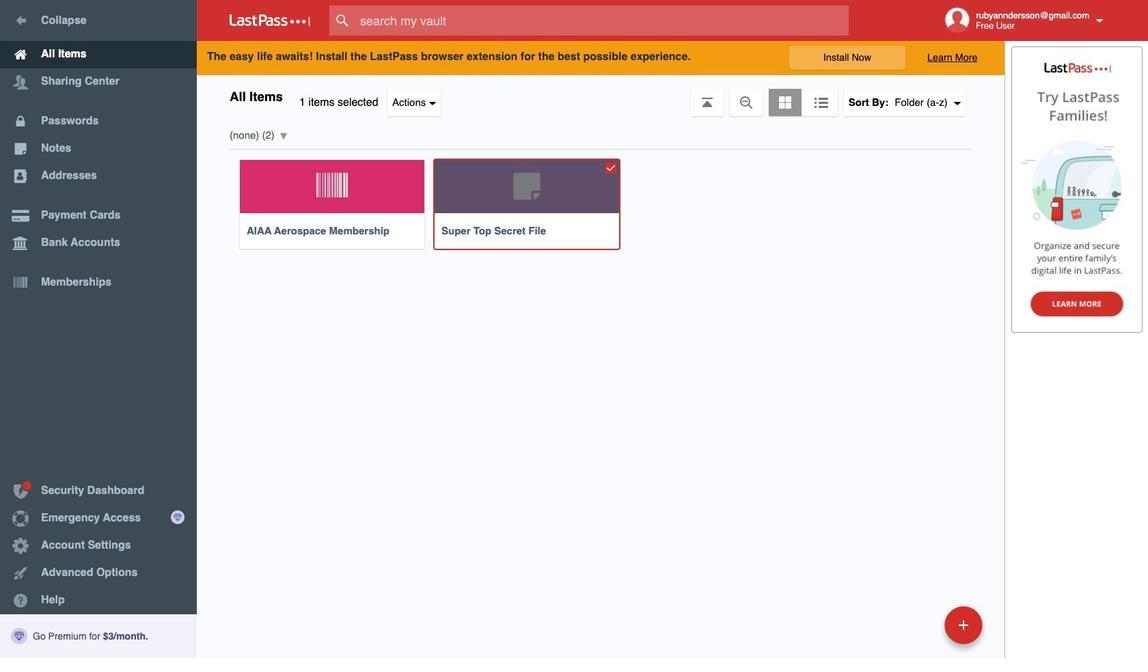 Task type: locate. For each thing, give the bounding box(es) containing it.
Search search field
[[330, 5, 876, 36]]

new item element
[[851, 606, 988, 645]]

search my vault text field
[[330, 5, 876, 36]]

new item navigation
[[851, 602, 992, 659]]



Task type: describe. For each thing, give the bounding box(es) containing it.
vault options navigation
[[197, 75, 1005, 116]]

lastpass image
[[230, 14, 310, 27]]

main navigation navigation
[[0, 0, 197, 659]]



Task type: vqa. For each thing, say whether or not it's contained in the screenshot.
Main navigation navigation
yes



